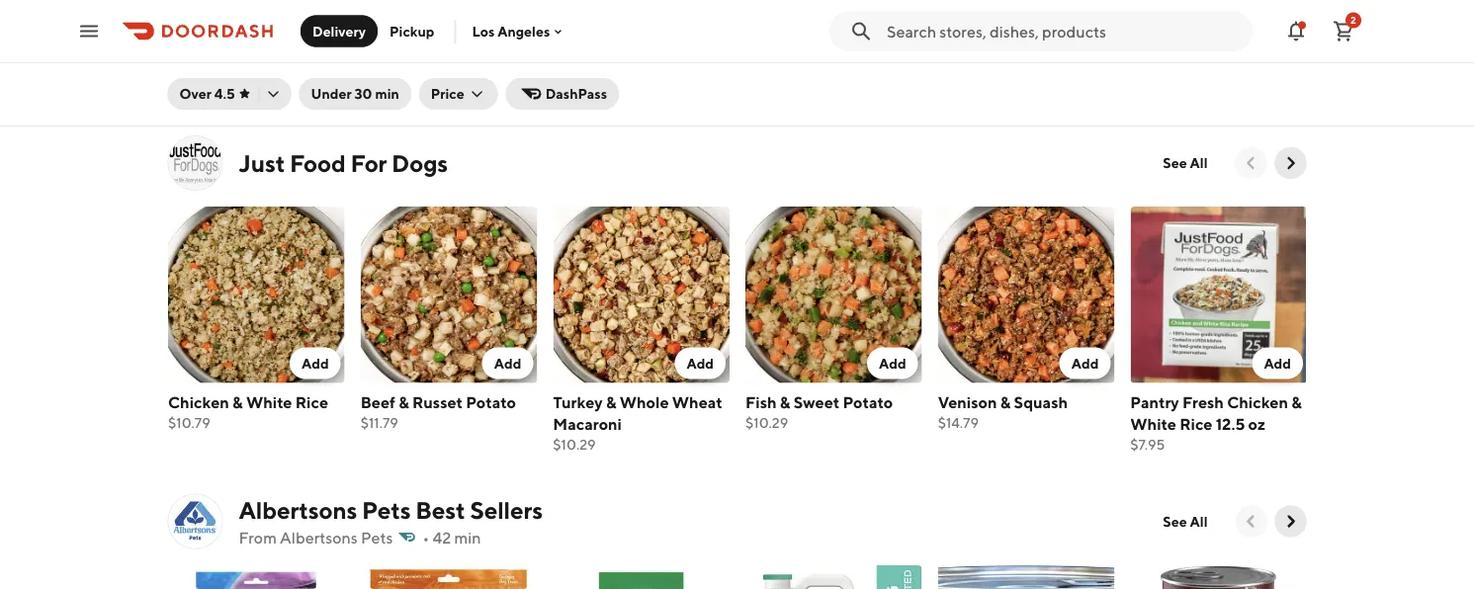 Task type: locate. For each thing, give the bounding box(es) containing it.
pets left best
[[362, 497, 411, 525]]

delivery
[[313, 23, 366, 39]]

cat up (5.5
[[1078, 5, 1105, 24]]

angeles
[[498, 23, 550, 39]]

(3 left notification bell icon
[[1259, 27, 1274, 46]]

nutrition
[[168, 5, 236, 24]]

see all
[[1163, 155, 1208, 171], [1163, 513, 1208, 530]]

oz) down natural
[[938, 49, 961, 67]]

food down medalseries
[[602, 5, 640, 24]]

0 vertical spatial turkey
[[644, 5, 693, 24]]

see all left previous button of carousel image
[[1163, 513, 1208, 530]]

4.5
[[214, 86, 235, 102]]

1 all from the top
[[1190, 155, 1208, 171]]

$10.29 down fish
[[745, 415, 788, 431]]

see all left previous button of carousel icon
[[1163, 155, 1208, 171]]

food inside fancy feast classic pate adult cat food whitefish & tuna (3 oz) $0.90
[[1242, 5, 1280, 24]]

see left previous button of carousel image
[[1163, 513, 1187, 530]]

0 horizontal spatial $10.29
[[553, 436, 595, 453]]

tuna for cat
[[745, 27, 781, 46]]

cat inside fancy feast classic pate adult cat food whitefish & tuna (3 oz) $0.90
[[1212, 5, 1239, 24]]

cat
[[686, 0, 713, 2], [745, 5, 772, 24], [1078, 5, 1105, 24], [1212, 5, 1239, 24]]

notification bell image
[[1285, 19, 1308, 43]]

oz) inside royal canin size health nutrition chunks in gravy pouch small puppy food (3 oz)
[[278, 49, 301, 67]]

• 42 min
[[423, 528, 481, 547]]

food inside nulo medalseries cat & kitten food turkey & duck (3 oz) $1.79
[[602, 5, 640, 24]]

1 horizontal spatial (3
[[594, 27, 609, 46]]

health
[[293, 0, 343, 2]]

0 horizontal spatial adult
[[417, 5, 459, 24]]

natural
[[938, 5, 993, 24]]

pate
[[1130, 5, 1164, 24]]

1 vertical spatial turkey
[[553, 393, 602, 412]]

min
[[375, 86, 399, 102], [454, 528, 481, 547]]

0 vertical spatial beef
[[360, 27, 395, 46]]

lickable treats stew cat treats chicken & tuna (1.4 oz) $1.19
[[745, 0, 899, 67]]

4 add from the left
[[879, 355, 906, 372]]

(13
[[448, 27, 470, 46]]

1 see all from the top
[[1163, 155, 1208, 171]]

cat down classic on the top right of the page
[[1212, 5, 1239, 24]]

turkey
[[644, 5, 693, 24], [553, 393, 602, 412]]

oz) down small
[[278, 49, 301, 67]]

next button of carousel image right previous button of carousel icon
[[1281, 153, 1301, 173]]

1 horizontal spatial tuna
[[979, 27, 1015, 46]]

see for see all link corresponding to previous button of carousel icon
[[1163, 155, 1187, 171]]

next button of carousel image for previous button of carousel image
[[1281, 512, 1301, 532]]

albertsons
[[239, 497, 357, 525], [280, 528, 358, 547]]

oz) left "1 items, open order cart" icon
[[1277, 27, 1300, 46]]

over
[[179, 86, 212, 102]]

food up the $2.79
[[938, 27, 976, 46]]

rice inside pantry fresh chicken & white rice 12.5 oz $7.95
[[1179, 415, 1212, 433]]

pantry fresh chicken & white rice 12.5 oz $7.95
[[1130, 393, 1302, 453]]

& inside chicken & white rice $10.79
[[232, 393, 242, 412]]

barley
[[398, 27, 445, 46]]

2 see from the top
[[1163, 513, 1187, 530]]

$10.29 inside turkey & whole wheat macaroni $10.29
[[553, 436, 595, 453]]

•
[[423, 528, 429, 547]]

cat inside lickable treats stew cat treats chicken & tuna (1.4 oz) $1.19
[[745, 5, 772, 24]]

los angeles button
[[472, 23, 566, 39]]

beef up $11.79 at the bottom left
[[360, 393, 395, 412]]

see left previous button of carousel icon
[[1163, 155, 1187, 171]]

add for venison & squash
[[1071, 355, 1099, 372]]

0 vertical spatial see all link
[[1151, 147, 1220, 179]]

3 add from the left
[[686, 355, 714, 372]]

2 adult from the left
[[1167, 5, 1209, 24]]

albertsons up from albertsons pets
[[239, 497, 357, 525]]

oz) right (1.4 at the top
[[813, 27, 836, 46]]

over 4.5 button
[[168, 78, 291, 110]]

cat inside wellness minced natural grain free cat food tuna dinner (5.5 oz)
[[1078, 5, 1105, 24]]

1 vertical spatial see
[[1163, 513, 1187, 530]]

under
[[311, 86, 352, 102]]

chicken down stew
[[824, 5, 885, 24]]

all left previous button of carousel icon
[[1190, 155, 1208, 171]]

feast
[[1177, 0, 1218, 2]]

under 30 min button
[[299, 78, 411, 110]]

0 horizontal spatial potato
[[466, 393, 516, 412]]

2 horizontal spatial (3
[[1259, 27, 1274, 46]]

1 horizontal spatial adult
[[1167, 5, 1209, 24]]

see
[[1163, 155, 1187, 171], [1163, 513, 1187, 530]]

min for • 42 min
[[454, 528, 481, 547]]

2 button
[[1324, 11, 1364, 51]]

tuna down grain
[[979, 27, 1015, 46]]

see all link left previous button of carousel image
[[1151, 506, 1220, 538]]

1 see from the top
[[1163, 155, 1187, 171]]

Store search: begin typing to search for stores available on DoorDash text field
[[887, 20, 1241, 42]]

add
[[301, 355, 328, 372], [494, 355, 521, 372], [686, 355, 714, 372], [879, 355, 906, 372], [1071, 355, 1099, 372], [1264, 355, 1291, 372]]

open menu image
[[77, 19, 101, 43]]

medalseries
[[592, 0, 683, 2]]

1 beef from the top
[[360, 27, 395, 46]]

all left previous button of carousel image
[[1190, 513, 1208, 530]]

$1.79
[[553, 51, 585, 67]]

see all for see all link corresponding to previous button of carousel icon
[[1163, 155, 1208, 171]]

nulo medalseries cat & kitten food turkey & duck (3 oz) $1.79
[[553, 0, 727, 67]]

tuna down classic on the top right of the page
[[1220, 27, 1256, 46]]

1 tuna from the left
[[745, 27, 781, 46]]

beef
[[360, 27, 395, 46], [360, 393, 395, 412]]

0 horizontal spatial rice
[[295, 393, 328, 412]]

potato right russet
[[466, 393, 516, 412]]

add button
[[289, 348, 340, 379], [482, 348, 533, 379], [674, 348, 725, 379], [867, 348, 918, 379], [1059, 348, 1110, 379], [1252, 348, 1303, 379], [1252, 348, 1303, 379]]

treats up (1.4 at the top
[[775, 5, 821, 24]]

2
[[1351, 14, 1357, 26]]

30
[[355, 86, 372, 102]]

adult for &
[[1167, 5, 1209, 24]]

russet
[[412, 393, 462, 412]]

&
[[716, 0, 727, 2], [697, 5, 707, 24], [888, 5, 899, 24], [1206, 27, 1217, 46], [232, 393, 242, 412], [398, 393, 409, 412], [606, 393, 616, 412], [780, 393, 790, 412], [1000, 393, 1010, 412], [1291, 393, 1302, 412]]

price
[[431, 86, 465, 102]]

potato inside 'beef & russet potato $11.79'
[[466, 393, 516, 412]]

2 beef from the top
[[360, 393, 395, 412]]

tuna for grain
[[979, 27, 1015, 46]]

from albertsons pets
[[239, 528, 393, 547]]

food
[[496, 5, 534, 24], [602, 5, 640, 24], [1242, 5, 1280, 24], [938, 27, 976, 46], [219, 49, 257, 67], [290, 149, 346, 177]]

royal canin size health nutrition chunks in gravy pouch small puppy food (3 oz)
[[168, 0, 343, 67]]

1 add from the left
[[301, 355, 328, 372]]

add for chicken & white rice
[[301, 355, 328, 372]]

white inside chicken & white rice $10.79
[[246, 393, 292, 412]]

$10.79
[[168, 415, 210, 431]]

1 adult from the left
[[417, 5, 459, 24]]

1 horizontal spatial rice
[[1179, 415, 1212, 433]]

0 vertical spatial next button of carousel image
[[1281, 153, 1301, 173]]

see all link
[[1151, 147, 1220, 179], [1151, 506, 1220, 538]]

small
[[265, 27, 305, 46]]

oz) inside fancy feast classic pate adult cat food whitefish & tuna (3 oz) $0.90
[[1277, 27, 1300, 46]]

tuna inside lickable treats stew cat treats chicken & tuna (1.4 oz) $1.19
[[745, 27, 781, 46]]

& inside lickable treats stew cat treats chicken & tuna (1.4 oz) $1.19
[[888, 5, 899, 24]]

(3 right the duck
[[594, 27, 609, 46]]

fish & sweet potato $10.29
[[745, 393, 893, 431]]

0 horizontal spatial tuna
[[745, 27, 781, 46]]

add for fish & sweet potato
[[879, 355, 906, 372]]

1 vertical spatial see all link
[[1151, 506, 1220, 538]]

turkey up macaroni
[[553, 393, 602, 412]]

tuna
[[745, 27, 781, 46], [979, 27, 1015, 46], [1220, 27, 1256, 46]]

1 horizontal spatial turkey
[[644, 5, 693, 24]]

2 horizontal spatial chicken
[[1227, 393, 1288, 412]]

adult down feast
[[1167, 5, 1209, 24]]

2 see all from the top
[[1163, 513, 1208, 530]]

price button
[[419, 78, 498, 110]]

see all link left previous button of carousel icon
[[1151, 147, 1220, 179]]

min inside button
[[375, 86, 399, 102]]

0 vertical spatial all
[[1190, 155, 1208, 171]]

3 tuna from the left
[[1220, 27, 1256, 46]]

1 vertical spatial all
[[1190, 513, 1208, 530]]

add button for venison & squash
[[1059, 348, 1110, 379]]

pickup button
[[378, 15, 446, 47]]

min for under 30 min
[[375, 86, 399, 102]]

see all link for previous button of carousel icon
[[1151, 147, 1220, 179]]

venison & squash $14.79
[[938, 393, 1068, 431]]

rice inside chicken & white rice $10.79
[[295, 393, 328, 412]]

turkey inside nulo medalseries cat & kitten food turkey & duck (3 oz) $1.79
[[644, 5, 693, 24]]

1 vertical spatial treats
[[775, 5, 821, 24]]

$10.29 down macaroni
[[553, 436, 595, 453]]

0 horizontal spatial turkey
[[553, 393, 602, 412]]

tuna up $1.19
[[745, 27, 781, 46]]

2 potato from the left
[[843, 393, 893, 412]]

1 vertical spatial min
[[454, 528, 481, 547]]

oz) inside hill's science diet mature adult dog food beef barley (13 oz) $3.29
[[473, 27, 496, 46]]

potato inside fish & sweet potato $10.29
[[843, 393, 893, 412]]

& inside pantry fresh chicken & white rice 12.5 oz $7.95
[[1291, 393, 1302, 412]]

1 vertical spatial beef
[[360, 393, 395, 412]]

1 horizontal spatial white
[[1130, 415, 1176, 433]]

1 horizontal spatial $10.29
[[745, 415, 788, 431]]

beef inside 'beef & russet potato $11.79'
[[360, 393, 395, 412]]

1 horizontal spatial potato
[[843, 393, 893, 412]]

see for previous button of carousel image's see all link
[[1163, 513, 1187, 530]]

next button of carousel image
[[1281, 153, 1301, 173], [1281, 512, 1301, 532]]

treats left stew
[[811, 0, 856, 2]]

potato right the sweet
[[843, 393, 893, 412]]

turkey down medalseries
[[644, 5, 693, 24]]

0 horizontal spatial (3
[[260, 49, 275, 67]]

1 horizontal spatial min
[[454, 528, 481, 547]]

wellness minced natural grain free cat food tuna dinner (5.5 oz)
[[938, 0, 1105, 67]]

(1.4
[[784, 27, 810, 46]]

best
[[416, 497, 465, 525]]

1 next button of carousel image from the top
[[1281, 153, 1301, 173]]

sellers
[[470, 497, 543, 525]]

0 horizontal spatial chicken
[[168, 393, 229, 412]]

1 vertical spatial white
[[1130, 415, 1176, 433]]

white inside pantry fresh chicken & white rice 12.5 oz $7.95
[[1130, 415, 1176, 433]]

gravy
[[168, 27, 211, 46]]

chicken up $10.79
[[168, 393, 229, 412]]

1 see all link from the top
[[1151, 147, 1220, 179]]

6 add from the left
[[1264, 355, 1291, 372]]

0 vertical spatial see all
[[1163, 155, 1208, 171]]

rice
[[295, 393, 328, 412], [1179, 415, 1212, 433]]

1 potato from the left
[[466, 393, 516, 412]]

0 vertical spatial min
[[375, 86, 399, 102]]

2 all from the top
[[1190, 513, 1208, 530]]

food left for
[[290, 149, 346, 177]]

pets
[[362, 497, 411, 525], [361, 528, 393, 547]]

5 add from the left
[[1071, 355, 1099, 372]]

(3 down small
[[260, 49, 275, 67]]

adult down science
[[417, 5, 459, 24]]

adult inside hill's science diet mature adult dog food beef barley (13 oz) $3.29
[[417, 5, 459, 24]]

albertsons right the from
[[280, 528, 358, 547]]

tuna inside wellness minced natural grain free cat food tuna dinner (5.5 oz)
[[979, 27, 1015, 46]]

beef up the $3.29
[[360, 27, 395, 46]]

albertsons pets best sellers
[[239, 497, 543, 525]]

cat right medalseries
[[686, 0, 713, 2]]

see all for previous button of carousel image's see all link
[[1163, 513, 1208, 530]]

2 tuna from the left
[[979, 27, 1015, 46]]

adult inside fancy feast classic pate adult cat food whitefish & tuna (3 oz) $0.90
[[1167, 5, 1209, 24]]

adult
[[417, 5, 459, 24], [1167, 5, 1209, 24]]

stew
[[859, 0, 896, 2]]

fancy feast classic pate adult cat food whitefish & tuna (3 oz) $0.90
[[1130, 0, 1300, 67]]

oz) down dog
[[473, 27, 496, 46]]

0 vertical spatial rice
[[295, 393, 328, 412]]

2 add from the left
[[494, 355, 521, 372]]

next button of carousel image right previous button of carousel image
[[1281, 512, 1301, 532]]

oz) down medalseries
[[612, 27, 635, 46]]

food down classic on the top right of the page
[[1242, 5, 1280, 24]]

0 vertical spatial $10.29
[[745, 415, 788, 431]]

food down pouch
[[219, 49, 257, 67]]

chicken up oz
[[1227, 393, 1288, 412]]

min right 42
[[454, 528, 481, 547]]

2 see all link from the top
[[1151, 506, 1220, 538]]

$10.29
[[745, 415, 788, 431], [553, 436, 595, 453]]

add for beef & russet potato
[[494, 355, 521, 372]]

food right los
[[496, 5, 534, 24]]

oz)
[[473, 27, 496, 46], [612, 27, 635, 46], [813, 27, 836, 46], [1277, 27, 1300, 46], [278, 49, 301, 67], [938, 49, 961, 67]]

1 vertical spatial rice
[[1179, 415, 1212, 433]]

0 horizontal spatial white
[[246, 393, 292, 412]]

$2.69
[[168, 51, 204, 67]]

min right 30
[[375, 86, 399, 102]]

dog
[[462, 5, 493, 24]]

2 next button of carousel image from the top
[[1281, 512, 1301, 532]]

0 vertical spatial see
[[1163, 155, 1187, 171]]

1 vertical spatial next button of carousel image
[[1281, 512, 1301, 532]]

0 horizontal spatial min
[[375, 86, 399, 102]]

0 vertical spatial white
[[246, 393, 292, 412]]

pickup
[[390, 23, 435, 39]]

1 vertical spatial $10.29
[[553, 436, 595, 453]]

1 horizontal spatial chicken
[[824, 5, 885, 24]]

beef inside hill's science diet mature adult dog food beef barley (13 oz) $3.29
[[360, 27, 395, 46]]

cat down lickable
[[745, 5, 772, 24]]

pets down albertsons pets best sellers
[[361, 528, 393, 547]]

2 horizontal spatial tuna
[[1220, 27, 1256, 46]]

1 vertical spatial see all
[[1163, 513, 1208, 530]]



Task type: vqa. For each thing, say whether or not it's contained in the screenshot.
Lunch
no



Task type: describe. For each thing, give the bounding box(es) containing it.
size
[[259, 0, 290, 2]]

next button of carousel image for previous button of carousel icon
[[1281, 153, 1301, 173]]

& inside "venison & squash $14.79"
[[1000, 393, 1010, 412]]

add button for beef & russet potato
[[482, 348, 533, 379]]

1 vertical spatial pets
[[361, 528, 393, 547]]

diet
[[461, 0, 493, 2]]

lickable
[[745, 0, 807, 2]]

duck
[[553, 27, 591, 46]]

just
[[239, 149, 285, 177]]

42
[[433, 528, 451, 547]]

$1.19
[[745, 51, 776, 67]]

for
[[351, 149, 387, 177]]

royal
[[168, 0, 209, 2]]

$10.29 inside fish & sweet potato $10.29
[[745, 415, 788, 431]]

chicken inside lickable treats stew cat treats chicken & tuna (1.4 oz) $1.19
[[824, 5, 885, 24]]

whitefish
[[1130, 27, 1203, 46]]

0 vertical spatial albertsons
[[239, 497, 357, 525]]

hill's
[[360, 0, 397, 2]]

potato for beef & russet potato
[[466, 393, 516, 412]]

add button for turkey & whole wheat macaroni
[[674, 348, 725, 379]]

fresh
[[1182, 393, 1224, 412]]

(3 inside nulo medalseries cat & kitten food turkey & duck (3 oz) $1.79
[[594, 27, 609, 46]]

macaroni
[[553, 415, 622, 433]]

minced
[[1008, 0, 1064, 2]]

& inside turkey & whole wheat macaroni $10.29
[[606, 393, 616, 412]]

add for turkey & whole wheat macaroni
[[686, 355, 714, 372]]

(3 inside fancy feast classic pate adult cat food whitefish & tuna (3 oz) $0.90
[[1259, 27, 1274, 46]]

venison
[[938, 393, 997, 412]]

sweet
[[793, 393, 839, 412]]

wheat
[[672, 393, 722, 412]]

grain
[[997, 5, 1038, 24]]

$11.79
[[360, 415, 398, 431]]

just food for dogs link
[[168, 135, 448, 191]]

0 vertical spatial pets
[[362, 497, 411, 525]]

1 vertical spatial albertsons
[[280, 528, 358, 547]]

$2.79
[[938, 51, 973, 67]]

just food for dogs
[[239, 149, 448, 177]]

science
[[400, 0, 458, 2]]

squash
[[1014, 393, 1068, 412]]

adult for barley
[[417, 5, 459, 24]]

mature
[[360, 5, 414, 24]]

turkey & whole wheat macaroni $10.29
[[553, 393, 722, 453]]

in
[[299, 5, 312, 24]]

all for previous button of carousel image
[[1190, 513, 1208, 530]]

$3.29
[[360, 51, 396, 67]]

los
[[472, 23, 495, 39]]

& inside 'beef & russet potato $11.79'
[[398, 393, 409, 412]]

add button for chicken & white rice
[[289, 348, 340, 379]]

previous button of carousel image
[[1242, 512, 1261, 532]]

turkey inside turkey & whole wheat macaroni $10.29
[[553, 393, 602, 412]]

& inside fancy feast classic pate adult cat food whitefish & tuna (3 oz) $0.90
[[1206, 27, 1217, 46]]

0 vertical spatial treats
[[811, 0, 856, 2]]

food inside wellness minced natural grain free cat food tuna dinner (5.5 oz)
[[938, 27, 976, 46]]

1 items, open order cart image
[[1332, 19, 1356, 43]]

pouch
[[214, 27, 262, 46]]

(3 inside royal canin size health nutrition chunks in gravy pouch small puppy food (3 oz)
[[260, 49, 275, 67]]

$14.79
[[938, 415, 979, 431]]

chicken inside chicken & white rice $10.79
[[168, 393, 229, 412]]

nulo
[[553, 0, 589, 2]]

oz) inside lickable treats stew cat treats chicken & tuna (1.4 oz) $1.19
[[813, 27, 836, 46]]

wellness
[[938, 0, 1005, 2]]

puppy
[[168, 49, 216, 67]]

hill's science diet mature adult dog food beef barley (13 oz) $3.29
[[360, 0, 534, 67]]

under 30 min
[[311, 86, 399, 102]]

dinner
[[1018, 27, 1068, 46]]

classic
[[1221, 0, 1273, 2]]

kitten
[[553, 5, 599, 24]]

fancy
[[1130, 0, 1174, 2]]

all for previous button of carousel icon
[[1190, 155, 1208, 171]]

previous button of carousel image
[[1242, 153, 1261, 173]]

oz) inside wellness minced natural grain free cat food tuna dinner (5.5 oz)
[[938, 49, 961, 67]]

beef & russet potato $11.79
[[360, 393, 516, 431]]

tuna inside fancy feast classic pate adult cat food whitefish & tuna (3 oz) $0.90
[[1220, 27, 1256, 46]]

(5.5
[[1071, 27, 1101, 46]]

see all link for previous button of carousel image
[[1151, 506, 1220, 538]]

food inside hill's science diet mature adult dog food beef barley (13 oz) $3.29
[[496, 5, 534, 24]]

pantry
[[1130, 393, 1179, 412]]

free
[[1041, 5, 1075, 24]]

$7.95
[[1130, 436, 1165, 453]]

& inside fish & sweet potato $10.29
[[780, 393, 790, 412]]

cat inside nulo medalseries cat & kitten food turkey & duck (3 oz) $1.79
[[686, 0, 713, 2]]

whole
[[619, 393, 669, 412]]

add button for fish & sweet potato
[[867, 348, 918, 379]]

chunks
[[239, 5, 295, 24]]

dashpass
[[546, 86, 607, 102]]

fish
[[745, 393, 776, 412]]

potato for fish & sweet potato
[[843, 393, 893, 412]]

chicken inside pantry fresh chicken & white rice 12.5 oz $7.95
[[1227, 393, 1288, 412]]

chicken & white rice $10.79
[[168, 393, 328, 431]]

from
[[239, 528, 277, 547]]

12.5
[[1216, 415, 1245, 433]]

oz
[[1248, 415, 1265, 433]]

over 4.5
[[179, 86, 235, 102]]

oz) inside nulo medalseries cat & kitten food turkey & duck (3 oz) $1.79
[[612, 27, 635, 46]]

canin
[[212, 0, 256, 2]]

$0.90
[[1130, 51, 1170, 67]]

dogs
[[392, 149, 448, 177]]

los angeles
[[472, 23, 550, 39]]

delivery button
[[301, 15, 378, 47]]

food inside royal canin size health nutrition chunks in gravy pouch small puppy food (3 oz)
[[219, 49, 257, 67]]



